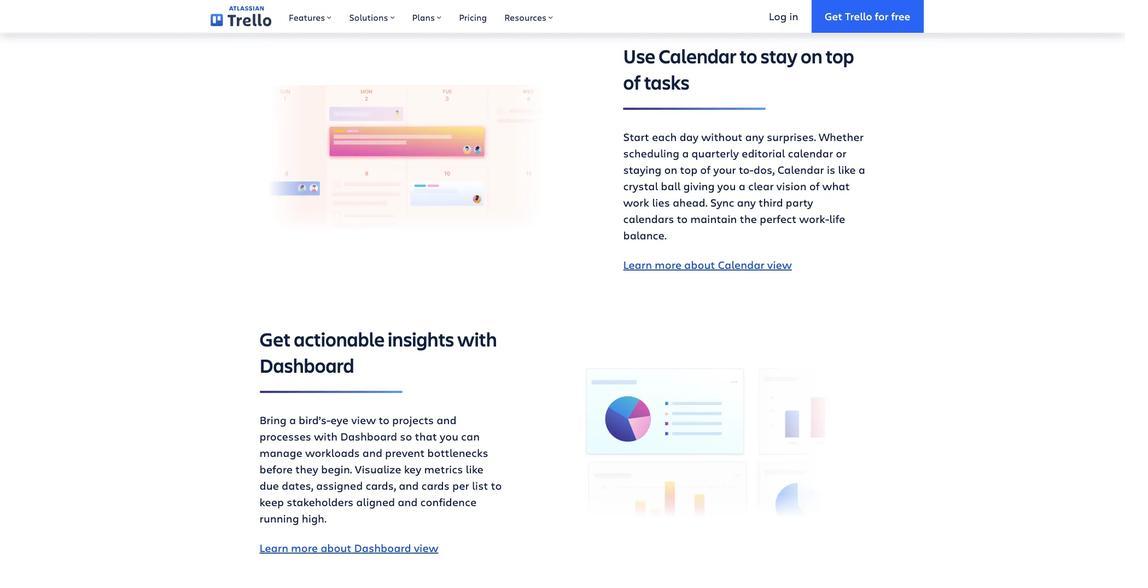 Task type: vqa. For each thing, say whether or not it's contained in the screenshot.
right Learn
yes



Task type: describe. For each thing, give the bounding box(es) containing it.
or
[[836, 146, 847, 161]]

plans
[[412, 11, 435, 23]]

2 vertical spatial of
[[809, 179, 820, 194]]

pricing
[[459, 11, 487, 23]]

due
[[260, 479, 279, 493]]

visualize
[[355, 462, 401, 477]]

what
[[822, 179, 850, 194]]

lies
[[652, 195, 670, 210]]

for
[[875, 9, 889, 23]]

ahead.
[[673, 195, 708, 210]]

a inside bring a bird's-eye view to projects and processes with dashboard so that you can manage workloads and prevent bottlenecks before they begin. visualize key metrics like due dates, assigned cards, and cards per list to keep stakeholders aligned and confidence running high.
[[289, 413, 296, 428]]

list
[[472, 479, 488, 493]]

cards,
[[366, 479, 396, 493]]

and up that
[[437, 413, 457, 428]]

log in link
[[756, 0, 812, 33]]

1 vertical spatial any
[[737, 195, 756, 210]]

stay
[[761, 43, 798, 69]]

get trello for free link
[[812, 0, 924, 33]]

solutions button
[[340, 0, 403, 33]]

key
[[404, 462, 421, 477]]

top inside start each day without any surprises. whether scheduling a quarterly editorial calendar or staying on top of your to-dos, calendar is like a crystal ball giving you a clear vision of what work lies ahead. sync any third party calendars to maintain the perfect work-life balance.
[[680, 162, 698, 177]]

with inside bring a bird's-eye view to projects and processes with dashboard so that you can manage workloads and prevent bottlenecks before they begin. visualize key metrics like due dates, assigned cards, and cards per list to keep stakeholders aligned and confidence running high.
[[314, 429, 338, 444]]

work
[[623, 195, 649, 210]]

manage
[[260, 446, 302, 461]]

log
[[769, 9, 787, 23]]

before
[[260, 462, 293, 477]]

eye
[[331, 413, 349, 428]]

about for get actionable insights with dashboard
[[321, 541, 351, 556]]

to right list
[[491, 479, 502, 493]]

third
[[759, 195, 783, 210]]

dashboard inside get actionable insights with dashboard
[[260, 352, 354, 378]]

gradient bar image for calendar
[[623, 108, 766, 110]]

bottlenecks
[[427, 446, 488, 461]]

stakeholders
[[287, 495, 354, 510]]

confidence
[[420, 495, 477, 510]]

processes
[[260, 429, 311, 444]]

dos,
[[754, 162, 775, 177]]

metrics
[[424, 462, 463, 477]]

quarterly
[[692, 146, 739, 161]]

features
[[289, 11, 325, 23]]

atlassian trello image
[[210, 6, 271, 27]]

a right is on the top right of the page
[[859, 162, 865, 177]]

vision
[[777, 179, 807, 194]]

ball
[[661, 179, 681, 194]]

learn more about dashboard view link
[[260, 541, 438, 556]]

2 vertical spatial calendar
[[718, 258, 765, 272]]

solutions
[[349, 11, 388, 23]]

they
[[295, 462, 318, 477]]

life
[[829, 212, 845, 226]]

calendars
[[623, 212, 674, 226]]

maintain
[[690, 212, 737, 226]]

you inside bring a bird's-eye view to projects and processes with dashboard so that you can manage workloads and prevent bottlenecks before they begin. visualize key metrics like due dates, assigned cards, and cards per list to keep stakeholders aligned and confidence running high.
[[440, 429, 458, 444]]

to inside start each day without any surprises. whether scheduling a quarterly editorial calendar or staying on top of your to-dos, calendar is like a crystal ball giving you a clear vision of what work lies ahead. sync any third party calendars to maintain the perfect work-life balance.
[[677, 212, 688, 226]]

surprises.
[[767, 130, 816, 144]]

to left projects
[[379, 413, 389, 428]]

learn more about calendar view link
[[623, 258, 792, 272]]

cards
[[421, 479, 450, 493]]

1 vertical spatial of
[[700, 162, 711, 177]]

learn for get actionable insights with dashboard
[[260, 541, 288, 556]]

and up visualize
[[363, 446, 382, 461]]

bring
[[260, 413, 287, 428]]

view inside bring a bird's-eye view to projects and processes with dashboard so that you can manage workloads and prevent bottlenecks before they begin. visualize key metrics like due dates, assigned cards, and cards per list to keep stakeholders aligned and confidence running high.
[[351, 413, 376, 428]]

running
[[260, 511, 299, 526]]

0 vertical spatial any
[[745, 130, 764, 144]]

get for get trello for free
[[825, 9, 842, 23]]

use calendar to stay on top of tasks
[[623, 43, 854, 95]]

balance.
[[623, 228, 667, 243]]

view for dashboard
[[414, 541, 438, 556]]

an illustration showing dashboard view. image
[[571, 359, 866, 524]]

start
[[623, 130, 649, 144]]

free
[[891, 9, 911, 23]]

like inside bring a bird's-eye view to projects and processes with dashboard so that you can manage workloads and prevent bottlenecks before they begin. visualize key metrics like due dates, assigned cards, and cards per list to keep stakeholders aligned and confidence running high.
[[466, 462, 484, 477]]

plans button
[[403, 0, 450, 33]]

a down to-
[[739, 179, 746, 194]]

learn more about dashboard view
[[260, 541, 438, 556]]

giving
[[683, 179, 715, 194]]

features button
[[280, 0, 340, 33]]

work-
[[799, 212, 829, 226]]

dashboard inside bring a bird's-eye view to projects and processes with dashboard so that you can manage workloads and prevent bottlenecks before they begin. visualize key metrics like due dates, assigned cards, and cards per list to keep stakeholders aligned and confidence running high.
[[340, 429, 397, 444]]

bring a bird's-eye view to projects and processes with dashboard so that you can manage workloads and prevent bottlenecks before they begin. visualize key metrics like due dates, assigned cards, and cards per list to keep stakeholders aligned and confidence running high.
[[260, 413, 502, 526]]

perfect
[[760, 212, 797, 226]]

aligned
[[356, 495, 395, 510]]

dates,
[[282, 479, 313, 493]]



Task type: locate. For each thing, give the bounding box(es) containing it.
0 horizontal spatial more
[[291, 541, 318, 556]]

0 horizontal spatial view
[[351, 413, 376, 428]]

1 horizontal spatial more
[[655, 258, 682, 272]]

about down the maintain
[[684, 258, 715, 272]]

top up giving at the top right
[[680, 162, 698, 177]]

1 vertical spatial get
[[260, 326, 291, 352]]

calendar inside start each day without any surprises. whether scheduling a quarterly editorial calendar or staying on top of your to-dos, calendar is like a crystal ball giving you a clear vision of what work lies ahead. sync any third party calendars to maintain the perfect work-life balance.
[[778, 162, 824, 177]]

more for get actionable insights with dashboard
[[291, 541, 318, 556]]

with inside get actionable insights with dashboard
[[457, 326, 497, 352]]

pricing link
[[450, 0, 496, 33]]

1 vertical spatial about
[[321, 541, 351, 556]]

top down trello
[[826, 43, 854, 69]]

calendar inside use calendar to stay on top of tasks
[[659, 43, 736, 69]]

actionable
[[294, 326, 385, 352]]

more down the balance.
[[655, 258, 682, 272]]

on
[[801, 43, 822, 69], [664, 162, 677, 177]]

1 horizontal spatial gradient bar image
[[623, 108, 766, 110]]

crystal
[[623, 179, 658, 194]]

a
[[682, 146, 689, 161], [859, 162, 865, 177], [739, 179, 746, 194], [289, 413, 296, 428]]

to
[[740, 43, 757, 69], [677, 212, 688, 226], [379, 413, 389, 428], [491, 479, 502, 493]]

1 vertical spatial gradient bar image
[[260, 391, 402, 393]]

any up the editorial
[[745, 130, 764, 144]]

scheduling
[[623, 146, 679, 161]]

0 horizontal spatial get
[[260, 326, 291, 352]]

learn down the balance.
[[623, 258, 652, 272]]

learn for use calendar to stay on top of tasks
[[623, 258, 652, 272]]

2 vertical spatial dashboard
[[354, 541, 411, 556]]

0 vertical spatial with
[[457, 326, 497, 352]]

each
[[652, 130, 677, 144]]

of up giving at the top right
[[700, 162, 711, 177]]

0 vertical spatial on
[[801, 43, 822, 69]]

highlighted trello card spanning two days in a calendar week. image
[[260, 75, 554, 241]]

you inside start each day without any surprises. whether scheduling a quarterly editorial calendar or staying on top of your to-dos, calendar is like a crystal ball giving you a clear vision of what work lies ahead. sync any third party calendars to maintain the perfect work-life balance.
[[717, 179, 736, 194]]

sync
[[710, 195, 734, 210]]

and down key
[[399, 479, 419, 493]]

1 horizontal spatial about
[[684, 258, 715, 272]]

0 horizontal spatial of
[[623, 69, 641, 95]]

0 vertical spatial get
[[825, 9, 842, 23]]

workloads
[[305, 446, 360, 461]]

is
[[827, 162, 835, 177]]

1 vertical spatial like
[[466, 462, 484, 477]]

more
[[655, 258, 682, 272], [291, 541, 318, 556]]

1 vertical spatial more
[[291, 541, 318, 556]]

about for use calendar to stay on top of tasks
[[684, 258, 715, 272]]

staying
[[623, 162, 662, 177]]

so
[[400, 429, 412, 444]]

0 horizontal spatial gradient bar image
[[260, 391, 402, 393]]

start each day without any surprises. whether scheduling a quarterly editorial calendar or staying on top of your to-dos, calendar is like a crystal ball giving you a clear vision of what work lies ahead. sync any third party calendars to maintain the perfect work-life balance.
[[623, 130, 865, 243]]

0 vertical spatial like
[[838, 162, 856, 177]]

gradient bar image
[[623, 108, 766, 110], [260, 391, 402, 393]]

on right the stay
[[801, 43, 822, 69]]

1 horizontal spatial get
[[825, 9, 842, 23]]

1 vertical spatial calendar
[[778, 162, 824, 177]]

without
[[701, 130, 743, 144]]

0 vertical spatial view
[[767, 258, 792, 272]]

projects
[[392, 413, 434, 428]]

view right "eye"
[[351, 413, 376, 428]]

of left tasks
[[623, 69, 641, 95]]

any up the
[[737, 195, 756, 210]]

1 vertical spatial learn
[[260, 541, 288, 556]]

0 vertical spatial calendar
[[659, 43, 736, 69]]

to left the stay
[[740, 43, 757, 69]]

get trello for free
[[825, 9, 911, 23]]

tasks
[[644, 69, 690, 95]]

with
[[457, 326, 497, 352], [314, 429, 338, 444]]

of inside use calendar to stay on top of tasks
[[623, 69, 641, 95]]

gradient bar image up day
[[623, 108, 766, 110]]

like inside start each day without any surprises. whether scheduling a quarterly editorial calendar or staying on top of your to-dos, calendar is like a crystal ball giving you a clear vision of what work lies ahead. sync any third party calendars to maintain the perfect work-life balance.
[[838, 162, 856, 177]]

0 vertical spatial you
[[717, 179, 736, 194]]

calendar
[[659, 43, 736, 69], [778, 162, 824, 177], [718, 258, 765, 272]]

view
[[767, 258, 792, 272], [351, 413, 376, 428], [414, 541, 438, 556]]

0 horizontal spatial you
[[440, 429, 458, 444]]

per
[[452, 479, 469, 493]]

to-
[[739, 162, 754, 177]]

bird's-
[[299, 413, 331, 428]]

in
[[789, 9, 798, 23]]

you down your
[[717, 179, 736, 194]]

use
[[623, 43, 656, 69]]

of left what
[[809, 179, 820, 194]]

on inside use calendar to stay on top of tasks
[[801, 43, 822, 69]]

resources button
[[496, 0, 562, 33]]

a down day
[[682, 146, 689, 161]]

you
[[717, 179, 736, 194], [440, 429, 458, 444]]

day
[[680, 130, 699, 144]]

0 vertical spatial dashboard
[[260, 352, 354, 378]]

1 vertical spatial top
[[680, 162, 698, 177]]

0 vertical spatial top
[[826, 43, 854, 69]]

that
[[415, 429, 437, 444]]

about down high.
[[321, 541, 351, 556]]

1 horizontal spatial you
[[717, 179, 736, 194]]

1 horizontal spatial top
[[826, 43, 854, 69]]

clear
[[748, 179, 774, 194]]

1 horizontal spatial of
[[700, 162, 711, 177]]

like right is on the top right of the page
[[838, 162, 856, 177]]

more for use calendar to stay on top of tasks
[[655, 258, 682, 272]]

1 vertical spatial with
[[314, 429, 338, 444]]

0 vertical spatial of
[[623, 69, 641, 95]]

can
[[461, 429, 480, 444]]

prevent
[[385, 446, 425, 461]]

whether
[[819, 130, 864, 144]]

get for get actionable insights with dashboard
[[260, 326, 291, 352]]

trello
[[845, 9, 872, 23]]

calendar
[[788, 146, 833, 161]]

view for on
[[767, 258, 792, 272]]

get
[[825, 9, 842, 23], [260, 326, 291, 352]]

0 horizontal spatial with
[[314, 429, 338, 444]]

begin.
[[321, 462, 352, 477]]

and
[[437, 413, 457, 428], [363, 446, 382, 461], [399, 479, 419, 493], [398, 495, 418, 510]]

dashboard
[[260, 352, 354, 378], [340, 429, 397, 444], [354, 541, 411, 556]]

view down confidence
[[414, 541, 438, 556]]

0 vertical spatial about
[[684, 258, 715, 272]]

high.
[[302, 511, 327, 526]]

and right aligned
[[398, 495, 418, 510]]

1 horizontal spatial view
[[414, 541, 438, 556]]

resources
[[504, 11, 547, 23]]

top inside use calendar to stay on top of tasks
[[826, 43, 854, 69]]

like up list
[[466, 462, 484, 477]]

gradient bar image up "eye"
[[260, 391, 402, 393]]

a up 'processes'
[[289, 413, 296, 428]]

learn down running
[[260, 541, 288, 556]]

to inside use calendar to stay on top of tasks
[[740, 43, 757, 69]]

0 vertical spatial more
[[655, 258, 682, 272]]

2 horizontal spatial of
[[809, 179, 820, 194]]

on inside start each day without any surprises. whether scheduling a quarterly editorial calendar or staying on top of your to-dos, calendar is like a crystal ball giving you a clear vision of what work lies ahead. sync any third party calendars to maintain the perfect work-life balance.
[[664, 162, 677, 177]]

get inside get actionable insights with dashboard
[[260, 326, 291, 352]]

assigned
[[316, 479, 363, 493]]

1 vertical spatial on
[[664, 162, 677, 177]]

more down high.
[[291, 541, 318, 556]]

insights
[[388, 326, 454, 352]]

on up ball
[[664, 162, 677, 177]]

0 horizontal spatial on
[[664, 162, 677, 177]]

party
[[786, 195, 813, 210]]

log in
[[769, 9, 798, 23]]

your
[[713, 162, 736, 177]]

0 horizontal spatial like
[[466, 462, 484, 477]]

2 horizontal spatial view
[[767, 258, 792, 272]]

keep
[[260, 495, 284, 510]]

to down ahead. on the top of page
[[677, 212, 688, 226]]

0 horizontal spatial about
[[321, 541, 351, 556]]

1 horizontal spatial with
[[457, 326, 497, 352]]

0 horizontal spatial learn
[[260, 541, 288, 556]]

1 vertical spatial you
[[440, 429, 458, 444]]

view down 'perfect'
[[767, 258, 792, 272]]

1 vertical spatial dashboard
[[340, 429, 397, 444]]

0 vertical spatial learn
[[623, 258, 652, 272]]

0 vertical spatial gradient bar image
[[623, 108, 766, 110]]

editorial
[[742, 146, 785, 161]]

get actionable insights with dashboard
[[260, 326, 497, 378]]

1 horizontal spatial on
[[801, 43, 822, 69]]

you up bottlenecks
[[440, 429, 458, 444]]

2 vertical spatial view
[[414, 541, 438, 556]]

1 horizontal spatial learn
[[623, 258, 652, 272]]

learn more about calendar view
[[623, 258, 792, 272]]

about
[[684, 258, 715, 272], [321, 541, 351, 556]]

gradient bar image for actionable
[[260, 391, 402, 393]]

the
[[740, 212, 757, 226]]

learn
[[623, 258, 652, 272], [260, 541, 288, 556]]

1 horizontal spatial like
[[838, 162, 856, 177]]

0 horizontal spatial top
[[680, 162, 698, 177]]

1 vertical spatial view
[[351, 413, 376, 428]]

of
[[623, 69, 641, 95], [700, 162, 711, 177], [809, 179, 820, 194]]



